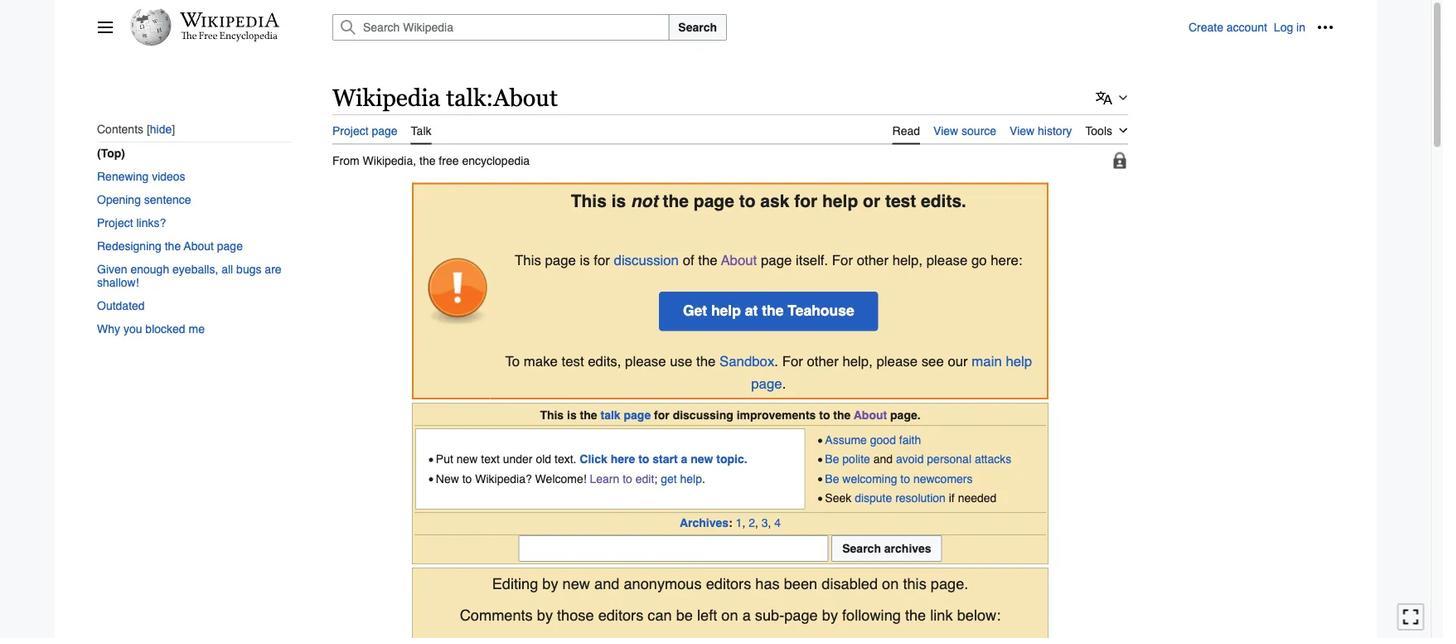 Task type: locate. For each thing, give the bounding box(es) containing it.
for right the talk page link
[[654, 409, 670, 422]]

1 horizontal spatial please
[[877, 354, 918, 370]]

for right sandbox
[[782, 354, 803, 370]]

talk up free
[[446, 84, 486, 111]]

not
[[631, 191, 658, 211]]

0 vertical spatial a
[[681, 453, 688, 466]]

1 horizontal spatial for
[[654, 409, 670, 422]]

2 horizontal spatial is
[[612, 191, 626, 211]]

talk
[[446, 84, 486, 111], [601, 409, 621, 422]]

0 horizontal spatial please
[[625, 354, 666, 370]]

for right itself.
[[832, 253, 853, 269]]

topic.
[[717, 453, 748, 466]]

test right or at top
[[885, 191, 916, 211]]

below:
[[957, 607, 1001, 624]]

0 horizontal spatial a
[[681, 453, 688, 466]]

wikipedia?
[[475, 472, 532, 486]]

0 vertical spatial be
[[825, 453, 840, 466]]

the right of
[[698, 253, 718, 269]]

page. up faith
[[891, 409, 921, 422]]

: up 'encyclopedia' at the top left of page
[[486, 84, 494, 111]]

view left source
[[934, 124, 959, 137]]

and left anonymous
[[595, 576, 620, 593]]

1 vertical spatial project
[[97, 216, 133, 230]]

1 horizontal spatial page.
[[931, 576, 969, 593]]

0 horizontal spatial view
[[934, 124, 959, 137]]

main
[[972, 354, 1002, 370]]

please left see
[[877, 354, 918, 370]]

editors left "can"
[[598, 607, 644, 624]]

1 vertical spatial page.
[[931, 576, 969, 593]]

about right of
[[721, 253, 757, 269]]

about link
[[721, 253, 757, 269], [854, 409, 887, 422]]

2 view from the left
[[1010, 124, 1035, 137]]

this up old
[[540, 409, 564, 422]]

1 horizontal spatial about link
[[854, 409, 887, 422]]

0 horizontal spatial for
[[594, 253, 610, 269]]

given enough eyeballs, all bugs are shallow!
[[97, 263, 282, 289]]

1 horizontal spatial editors
[[706, 576, 751, 593]]

1 horizontal spatial talk
[[601, 409, 621, 422]]

get help at the teahouse
[[683, 303, 855, 319]]

0 vertical spatial on
[[882, 576, 899, 593]]

wikipedia
[[333, 84, 441, 111]]

warning image
[[424, 258, 491, 324]]

for
[[832, 253, 853, 269], [782, 354, 803, 370]]

about inside redesigning the about page link
[[184, 240, 214, 253]]

about up 'encyclopedia' at the top left of page
[[494, 84, 558, 111]]

dispute resolution link
[[855, 492, 946, 505]]

click here to start a new topic. link
[[580, 453, 748, 466]]

discussing
[[673, 409, 734, 422]]

0 vertical spatial test
[[885, 191, 916, 211]]

3 , from the left
[[768, 516, 771, 530]]

this right warning image
[[515, 253, 541, 269]]

help right "main"
[[1006, 354, 1033, 370]]

1 vertical spatial this
[[515, 253, 541, 269]]

0 vertical spatial and
[[874, 453, 893, 466]]

help left at
[[711, 303, 741, 319]]

2 vertical spatial .
[[702, 472, 706, 486]]

read link
[[893, 114, 920, 145]]

from
[[333, 154, 360, 167]]

1 vertical spatial about link
[[854, 409, 887, 422]]

Search search field
[[313, 14, 1189, 41]]

enough
[[131, 263, 169, 276]]

assume good faith link
[[825, 433, 921, 447]]

discussion link
[[614, 253, 679, 269]]

2 horizontal spatial new
[[691, 453, 713, 466]]

page
[[372, 124, 398, 137], [694, 191, 735, 211], [217, 240, 243, 253], [545, 253, 576, 269], [761, 253, 792, 269], [751, 376, 782, 392], [624, 409, 651, 422], [785, 607, 818, 624]]

to right new
[[462, 472, 472, 486]]

2 horizontal spatial .
[[782, 376, 786, 392]]

this for this is the talk page for discussing improvements to the about page.
[[540, 409, 564, 422]]

0 vertical spatial is
[[612, 191, 626, 211]]

0 vertical spatial about link
[[721, 253, 757, 269]]

1 vertical spatial :
[[729, 516, 733, 530]]

0 horizontal spatial about link
[[721, 253, 757, 269]]

a left sub-
[[743, 607, 751, 624]]

this left not
[[571, 191, 607, 211]]

edit
[[636, 472, 655, 486]]

tools
[[1086, 124, 1113, 137]]

main content
[[326, 75, 1334, 638]]

is left the discussion link at left
[[580, 253, 590, 269]]

2 horizontal spatial for
[[795, 191, 818, 211]]

view left history
[[1010, 124, 1035, 137]]

2 horizontal spatial ,
[[768, 516, 771, 530]]

contents hide
[[97, 122, 172, 135]]

outdated link
[[97, 294, 291, 317]]

please
[[927, 253, 968, 269], [625, 354, 666, 370], [877, 354, 918, 370]]

archives link
[[680, 516, 729, 530]]

to up 'edit'
[[639, 453, 650, 466]]

go
[[972, 253, 987, 269]]

in
[[1297, 21, 1306, 34]]

1
[[736, 516, 742, 530]]

is
[[612, 191, 626, 211], [580, 253, 590, 269], [567, 409, 577, 422]]

text.
[[555, 453, 577, 466]]

0 horizontal spatial ,
[[742, 516, 746, 530]]

learn
[[590, 472, 620, 486]]

help, down teahouse
[[843, 354, 873, 370]]

opening sentence link
[[97, 188, 291, 211]]

to down avoid
[[901, 472, 910, 486]]

on right left
[[722, 607, 738, 624]]

blocked
[[145, 322, 185, 336]]

0 vertical spatial help,
[[893, 253, 923, 269]]

this
[[571, 191, 607, 211], [515, 253, 541, 269], [540, 409, 564, 422]]

talk
[[411, 124, 432, 137]]

other down or at top
[[857, 253, 889, 269]]

1 horizontal spatial project
[[333, 124, 369, 137]]

other down teahouse
[[807, 354, 839, 370]]

0 vertical spatial page.
[[891, 409, 921, 422]]

0 vertical spatial for
[[795, 191, 818, 211]]

other
[[857, 253, 889, 269], [807, 354, 839, 370]]

0 horizontal spatial editors
[[598, 607, 644, 624]]

new up those
[[563, 576, 590, 593]]

personal tools navigation
[[1189, 14, 1339, 41]]

1 vertical spatial for
[[782, 354, 803, 370]]

the down project links? link
[[165, 240, 181, 253]]

be down assume
[[825, 453, 840, 466]]

project inside main content
[[333, 124, 369, 137]]

for right ask on the top of page
[[795, 191, 818, 211]]

0 horizontal spatial project
[[97, 216, 133, 230]]

0 horizontal spatial new
[[457, 453, 478, 466]]

the
[[420, 154, 436, 167], [663, 191, 689, 211], [165, 240, 181, 253], [698, 253, 718, 269], [762, 303, 784, 319], [696, 354, 716, 370], [580, 409, 598, 422], [834, 409, 851, 422], [905, 607, 926, 624]]

2 vertical spatial this
[[540, 409, 564, 422]]

1 horizontal spatial and
[[874, 453, 893, 466]]

about link for page itself. for other help, please go here:
[[721, 253, 757, 269]]

to up assume
[[819, 409, 830, 422]]

search button
[[669, 14, 727, 41]]

help right "get"
[[680, 472, 702, 486]]

about link up assume good faith link
[[854, 409, 887, 422]]

by right editing at the bottom left
[[543, 576, 559, 593]]

0 vertical spatial editors
[[706, 576, 751, 593]]

2 horizontal spatial please
[[927, 253, 968, 269]]

1 vertical spatial be
[[825, 472, 840, 486]]

0 horizontal spatial .
[[702, 472, 706, 486]]

eyeballs,
[[173, 263, 218, 276]]

0 horizontal spatial :
[[486, 84, 494, 111]]

1 vertical spatial on
[[722, 607, 738, 624]]

help, down the edits.
[[893, 253, 923, 269]]

1 horizontal spatial for
[[832, 253, 853, 269]]

None field
[[519, 535, 829, 562]]

for left the discussion link at left
[[594, 253, 610, 269]]

old
[[536, 453, 552, 466]]

0 vertical spatial other
[[857, 253, 889, 269]]

project up from
[[333, 124, 369, 137]]

. up improvements
[[782, 376, 786, 392]]

archives
[[680, 516, 729, 530]]

has
[[756, 576, 780, 593]]

faith
[[900, 433, 921, 447]]

can
[[648, 607, 672, 624]]

, left 4 link
[[768, 516, 771, 530]]

0 vertical spatial this
[[571, 191, 607, 211]]

1 vertical spatial help,
[[843, 354, 873, 370]]

this is not the page to ask for help or test edits.
[[571, 191, 967, 211]]

1 horizontal spatial ,
[[755, 516, 759, 530]]

seek
[[825, 492, 852, 505]]

a right start
[[681, 453, 688, 466]]

fullscreen image
[[1403, 609, 1420, 626]]

0 horizontal spatial and
[[595, 576, 620, 593]]

1 horizontal spatial .
[[775, 354, 779, 370]]

1 vertical spatial .
[[782, 376, 786, 392]]

talk up here
[[601, 409, 621, 422]]

.
[[775, 354, 779, 370], [782, 376, 786, 392], [702, 472, 706, 486]]

by
[[543, 576, 559, 593], [537, 607, 553, 624], [822, 607, 838, 624]]

(top)
[[97, 147, 125, 160]]

1 view from the left
[[934, 124, 959, 137]]

redesigning the about page
[[97, 240, 243, 253]]

the right the use
[[696, 354, 716, 370]]

. inside the put new text under old text. click here to start a new topic. new to wikipedia? welcome! learn to edit ; get help .
[[702, 472, 706, 486]]

0 vertical spatial project
[[333, 124, 369, 137]]

be up "seek"
[[825, 472, 840, 486]]

1 vertical spatial other
[[807, 354, 839, 370]]

please left the use
[[625, 354, 666, 370]]

newcomers
[[914, 472, 973, 486]]

be
[[676, 607, 693, 624]]

project links?
[[97, 216, 166, 230]]

on left the this
[[882, 576, 899, 593]]

is up text.
[[567, 409, 577, 422]]

by for comments
[[537, 607, 553, 624]]

None submit
[[832, 535, 942, 562]]

new up get help link
[[691, 453, 713, 466]]

anonymous
[[624, 576, 702, 593]]

, left 2 link
[[742, 516, 746, 530]]

get help at the teahouse link
[[659, 292, 879, 331]]

0 horizontal spatial test
[[562, 354, 584, 370]]

;
[[655, 472, 658, 486]]

about link right of
[[721, 253, 757, 269]]

none submit inside main content
[[832, 535, 942, 562]]

left
[[697, 607, 717, 624]]

1 horizontal spatial view
[[1010, 124, 1035, 137]]

about up eyeballs,
[[184, 240, 214, 253]]

1 vertical spatial a
[[743, 607, 751, 624]]

view source
[[934, 124, 997, 137]]

me
[[189, 322, 205, 336]]

dispute
[[855, 492, 892, 505]]

test
[[885, 191, 916, 211], [562, 354, 584, 370]]

language image
[[1096, 89, 1113, 106]]

and down good
[[874, 453, 893, 466]]

create account log in
[[1189, 21, 1306, 34]]

by down disabled on the bottom
[[822, 607, 838, 624]]

page. up link
[[931, 576, 969, 593]]

help,
[[893, 253, 923, 269], [843, 354, 873, 370]]

. down get help at the teahouse link
[[775, 354, 779, 370]]

: left 1 'link'
[[729, 516, 733, 530]]

1 horizontal spatial :
[[729, 516, 733, 530]]

personal
[[927, 453, 972, 466]]

test left edits,
[[562, 354, 584, 370]]

all
[[222, 263, 233, 276]]

by left those
[[537, 607, 553, 624]]

contents
[[97, 122, 143, 135]]

those
[[557, 607, 594, 624]]

project down opening
[[97, 216, 133, 230]]

1 horizontal spatial is
[[580, 253, 590, 269]]

log in and more options image
[[1318, 19, 1334, 36]]

0 horizontal spatial page.
[[891, 409, 921, 422]]

get
[[683, 303, 707, 319]]

0 horizontal spatial is
[[567, 409, 577, 422]]

avoid personal attacks link
[[896, 453, 1012, 466]]

is left not
[[612, 191, 626, 211]]

0 horizontal spatial talk
[[446, 84, 486, 111]]

wikipedia talk : about
[[333, 84, 558, 111]]

2 vertical spatial is
[[567, 409, 577, 422]]

editors up comments by those editors can be left on a sub-page by following the link below:
[[706, 576, 751, 593]]

please left go
[[927, 253, 968, 269]]

the right at
[[762, 303, 784, 319]]

. right "get"
[[702, 472, 706, 486]]

0 vertical spatial .
[[775, 354, 779, 370]]

, left 3
[[755, 516, 759, 530]]

the right not
[[663, 191, 689, 211]]

about link for page.
[[854, 409, 887, 422]]

create
[[1189, 21, 1224, 34]]

main help page link
[[751, 354, 1033, 392]]

2 be from the top
[[825, 472, 840, 486]]

new right put
[[457, 453, 478, 466]]



Task type: vqa. For each thing, say whether or not it's contained in the screenshot.
"Contents"
yes



Task type: describe. For each thing, give the bounding box(es) containing it.
1 vertical spatial test
[[562, 354, 584, 370]]

help inside the put new text under old text. click here to start a new topic. new to wikipedia? welcome! learn to edit ; get help .
[[680, 472, 702, 486]]

4
[[775, 516, 781, 530]]

get
[[661, 472, 677, 486]]

main content containing wikipedia talk
[[326, 75, 1334, 638]]

0 vertical spatial :
[[486, 84, 494, 111]]

redesigning the about page link
[[97, 235, 291, 258]]

project links? link
[[97, 211, 291, 235]]

create account link
[[1189, 21, 1268, 34]]

be polite link
[[825, 453, 870, 466]]

account
[[1227, 21, 1268, 34]]

opening sentence
[[97, 193, 191, 206]]

renewing
[[97, 170, 149, 183]]

the free encyclopedia image
[[181, 32, 278, 42]]

project page link
[[333, 114, 398, 143]]

videos
[[152, 170, 185, 183]]

this is the talk page for discussing improvements to the about page.
[[540, 409, 921, 422]]

click
[[580, 453, 608, 466]]

history
[[1038, 124, 1072, 137]]

1 horizontal spatial help,
[[893, 253, 923, 269]]

opening
[[97, 193, 141, 206]]

Search Wikipedia search field
[[333, 14, 669, 41]]

following
[[842, 607, 901, 624]]

and inside assume good faith be polite and avoid personal attacks be welcoming to newcomers seek dispute resolution if needed
[[874, 453, 893, 466]]

1 vertical spatial and
[[595, 576, 620, 593]]

wikipedia,
[[363, 154, 416, 167]]

2 vertical spatial for
[[654, 409, 670, 422]]

menu image
[[97, 19, 114, 36]]

needed
[[958, 492, 997, 505]]

renewing videos link
[[97, 165, 291, 188]]

0 vertical spatial talk
[[446, 84, 486, 111]]

to inside assume good faith be polite and avoid personal attacks be welcoming to newcomers seek dispute resolution if needed
[[901, 472, 910, 486]]

the left the talk page link
[[580, 409, 598, 422]]

to
[[505, 354, 520, 370]]

a inside the put new text under old text. click here to start a new topic. new to wikipedia? welcome! learn to edit ; get help .
[[681, 453, 688, 466]]

view for view source
[[934, 124, 959, 137]]

1 horizontal spatial new
[[563, 576, 590, 593]]

why you blocked me link
[[97, 317, 291, 341]]

page inside main help page
[[751, 376, 782, 392]]

project for project links?
[[97, 216, 133, 230]]

the left free
[[420, 154, 436, 167]]

discussion
[[614, 253, 679, 269]]

edits,
[[588, 354, 621, 370]]

given enough eyeballs, all bugs are shallow! link
[[97, 258, 291, 294]]

good
[[870, 433, 896, 447]]

0 horizontal spatial on
[[722, 607, 738, 624]]

search
[[679, 21, 717, 34]]

1 vertical spatial is
[[580, 253, 590, 269]]

1 , from the left
[[742, 516, 746, 530]]

1 horizontal spatial other
[[857, 253, 889, 269]]

new
[[436, 472, 459, 486]]

page. for editing by new and anonymous editors has been disabled on this page.
[[931, 576, 969, 593]]

edits.
[[921, 191, 967, 211]]

page semi-protected image
[[1112, 152, 1129, 169]]

editing
[[492, 576, 538, 593]]

from wikipedia, the free encyclopedia
[[333, 154, 530, 167]]

attacks
[[975, 453, 1012, 466]]

polite
[[843, 453, 870, 466]]

0 horizontal spatial for
[[782, 354, 803, 370]]

1 vertical spatial talk
[[601, 409, 621, 422]]

view history
[[1010, 124, 1072, 137]]

welcoming
[[843, 472, 898, 486]]

page. for this is the talk page for discussing improvements to the about page.
[[891, 409, 921, 422]]

3
[[762, 516, 768, 530]]

3 link
[[762, 516, 768, 530]]

this
[[903, 576, 927, 593]]

editing by new and anonymous editors has been disabled on this page.
[[492, 576, 969, 593]]

are
[[265, 263, 282, 276]]

if
[[949, 492, 955, 505]]

the up assume
[[834, 409, 851, 422]]

1 horizontal spatial test
[[885, 191, 916, 211]]

of
[[683, 253, 695, 269]]

is for not
[[612, 191, 626, 211]]

1 vertical spatial editors
[[598, 607, 644, 624]]

log
[[1274, 21, 1294, 34]]

4 link
[[775, 516, 781, 530]]

been
[[784, 576, 818, 593]]

to left ask on the top of page
[[739, 191, 756, 211]]

here
[[611, 453, 635, 466]]

improvements
[[737, 409, 816, 422]]

to left 'edit'
[[623, 472, 633, 486]]

assume good faith be polite and avoid personal attacks be welcoming to newcomers seek dispute resolution if needed
[[825, 433, 1012, 505]]

this for this page is for discussion of the about page itself. for other help, please go here:
[[515, 253, 541, 269]]

itself.
[[796, 253, 829, 269]]

0 vertical spatial for
[[832, 253, 853, 269]]

start
[[653, 453, 678, 466]]

view source link
[[934, 114, 997, 143]]

you
[[123, 322, 142, 336]]

outdated
[[97, 299, 145, 313]]

read
[[893, 124, 920, 137]]

1 be from the top
[[825, 453, 840, 466]]

main help page
[[751, 354, 1033, 392]]

project page
[[333, 124, 398, 137]]

text
[[481, 453, 500, 466]]

2
[[749, 516, 755, 530]]

0 horizontal spatial help,
[[843, 354, 873, 370]]

sentence
[[144, 193, 191, 206]]

talk link
[[411, 114, 432, 145]]

1 horizontal spatial a
[[743, 607, 751, 624]]

1 horizontal spatial on
[[882, 576, 899, 593]]

sub-
[[755, 607, 785, 624]]

make
[[524, 354, 558, 370]]

why
[[97, 322, 120, 336]]

help left or at top
[[823, 191, 858, 211]]

the left link
[[905, 607, 926, 624]]

0 horizontal spatial other
[[807, 354, 839, 370]]

comments by those editors can be left on a sub-page by following the link below:
[[460, 607, 1001, 624]]

1 link
[[736, 516, 742, 530]]

use
[[670, 354, 693, 370]]

by for editing
[[543, 576, 559, 593]]

view for view history
[[1010, 124, 1035, 137]]

about up assume good faith link
[[854, 409, 887, 422]]

1 vertical spatial for
[[594, 253, 610, 269]]

resolution
[[896, 492, 946, 505]]

2 , from the left
[[755, 516, 759, 530]]

this for this is not the page to ask for help or test edits.
[[571, 191, 607, 211]]

why you blocked me
[[97, 322, 205, 336]]

hide
[[150, 123, 172, 135]]

redesigning
[[97, 240, 162, 253]]

at
[[745, 303, 758, 319]]

wikipedia image
[[180, 12, 279, 27]]

project for project page
[[333, 124, 369, 137]]

help inside main help page
[[1006, 354, 1033, 370]]

under
[[503, 453, 533, 466]]

comments
[[460, 607, 533, 624]]

encyclopedia
[[462, 154, 530, 167]]

to make test edits, please use the sandbox . for other help, please see our
[[505, 354, 972, 370]]

is for the
[[567, 409, 577, 422]]



